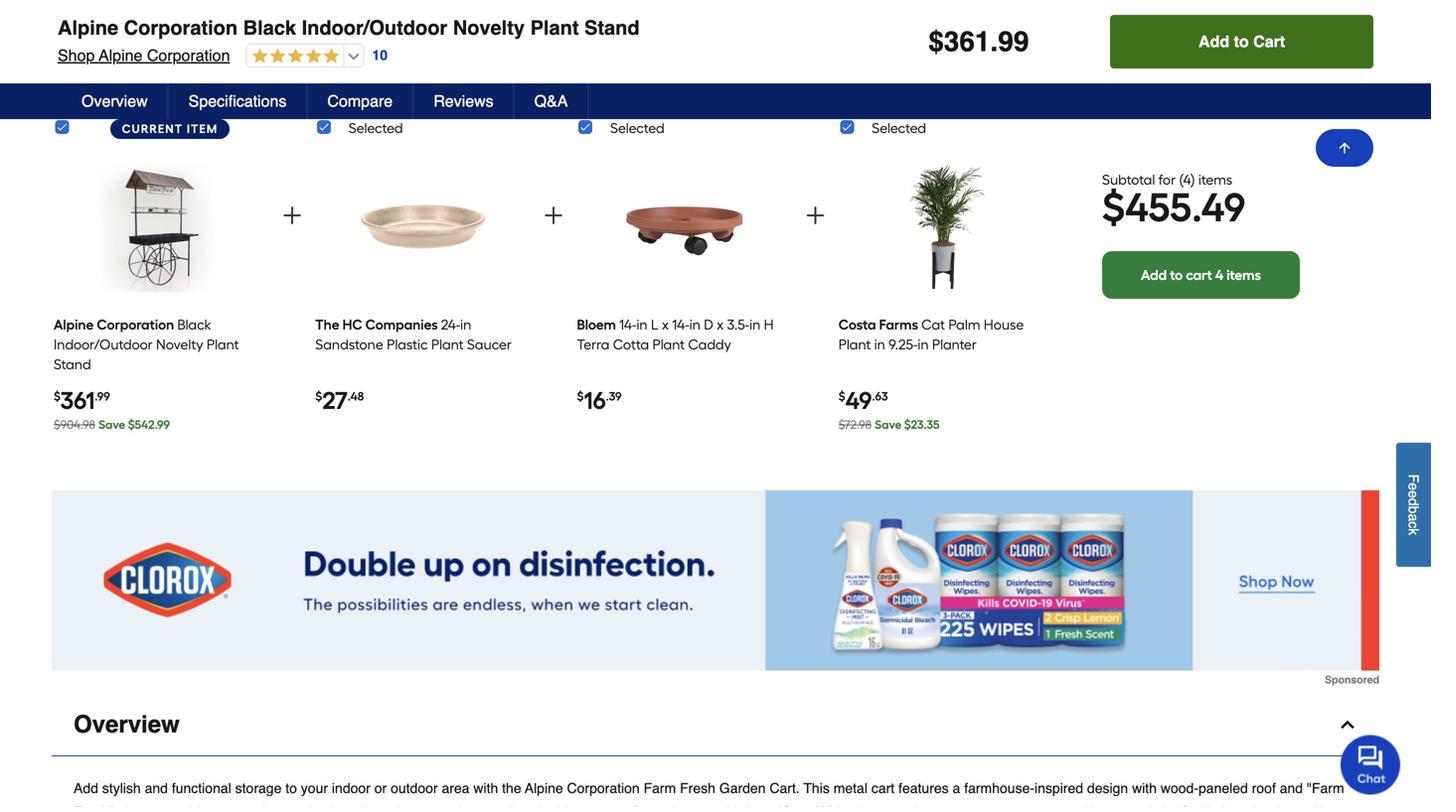 Task type: vqa. For each thing, say whether or not it's contained in the screenshot.
chevron down icon in How much does it cost to install a standby generator? button
no



Task type: describe. For each thing, give the bounding box(es) containing it.
1 horizontal spatial and
[[1064, 805, 1087, 808]]

cart
[[1253, 32, 1285, 51]]

for
[[1158, 171, 1176, 188]]

to left indoor
[[285, 781, 297, 797]]

plant inside 24-in sandstone plastic plant saucer
[[431, 336, 464, 353]]

black indoor/outdoor novelty plant stand
[[54, 317, 239, 373]]

1 14- from the left
[[619, 317, 636, 333]]

your down farm
[[641, 805, 668, 808]]

.
[[990, 26, 998, 58]]

compare button
[[307, 83, 414, 119]]

alpine corporation black indoor/outdoor novelty plant stand image
[[97, 155, 226, 300]]

27
[[322, 387, 348, 415]]

shelf
[[1156, 805, 1186, 808]]

hc
[[342, 317, 362, 333]]

well
[[492, 805, 516, 808]]

storage down functional on the bottom left of page
[[212, 805, 259, 808]]

4 for subtotal for ( 4 ) items $ 455 .49
[[1183, 171, 1191, 188]]

add to cart 4 items link
[[1102, 251, 1300, 299]]

the
[[502, 781, 521, 797]]

l
[[651, 317, 658, 333]]

k
[[1406, 529, 1422, 536]]

house
[[984, 317, 1024, 333]]

24-
[[441, 317, 460, 333]]

novelty inside "black indoor/outdoor novelty plant stand"
[[156, 336, 203, 353]]

add for add stylish and functional storage to your indoor or outdoor area with the alpine corporation farm fresh garden cart. this metal cart features a farmhouse-inspired design with wood-paneled roof and "farm fresh" sign to provide storage in your backyard, garden, or patio as well as inside as part of your home or kitchen décor. with a large main storage compartment and integrated shelf with three baskets, this car
[[74, 781, 98, 797]]

indoor
[[332, 781, 371, 797]]

costa farms
[[838, 317, 918, 333]]

three
[[1218, 805, 1250, 808]]

d
[[704, 317, 713, 333]]

$72.98
[[838, 418, 871, 432]]

$904.98 save $ 542.99
[[54, 418, 170, 432]]

361 for .99
[[61, 387, 95, 415]]

24-in sandstone plastic plant saucer
[[315, 317, 512, 353]]

$ right $904.98 on the bottom
[[128, 418, 135, 432]]

costa
[[838, 317, 876, 333]]

14-in l x 14-in d x 3.5-in h terra cotta plant caddy
[[577, 317, 774, 353]]

1 horizontal spatial with
[[1132, 781, 1157, 797]]

with
[[816, 805, 844, 808]]

metal
[[833, 781, 867, 797]]

add stylish and functional storage to your indoor or outdoor area with the alpine corporation farm fresh garden cart. this metal cart features a farmhouse-inspired design with wood-paneled roof and "farm fresh" sign to provide storage in your backyard, garden, or patio as well as inside as part of your home or kitchen décor. with a large main storage compartment and integrated shelf with three baskets, this car
[[74, 781, 1358, 808]]

plus image for 14-in l x 14-in d x 3.5-in h terra cotta plant caddy
[[803, 204, 827, 228]]

alpine inside 361 list item
[[54, 317, 94, 333]]

alpine corporation black indoor/outdoor novelty plant stand
[[58, 16, 640, 39]]

49 list item
[[838, 148, 1054, 443]]

$ 361 . 99
[[928, 26, 1029, 58]]

$72.98 save $ 23.35
[[838, 418, 940, 432]]

0 vertical spatial overview button
[[62, 83, 169, 119]]

features
[[898, 781, 949, 797]]

subtotal
[[1102, 171, 1155, 188]]

49
[[845, 387, 872, 415]]

arrow up image
[[1337, 140, 1352, 156]]

in down cat
[[918, 336, 929, 353]]

2 vertical spatial a
[[848, 805, 856, 808]]

f e e d b a c k
[[1406, 475, 1422, 536]]

add for add to cart 4 items
[[1141, 267, 1167, 284]]

alpine up the shop on the left of the page
[[58, 16, 118, 39]]

costa farms cat palm house plant in 9.25-in planter image
[[882, 155, 1011, 300]]

overview for bottom the overview button
[[74, 712, 180, 739]]

main
[[894, 805, 924, 808]]

plus image for black indoor/outdoor novelty plant stand
[[280, 204, 304, 228]]

chevron up image
[[1338, 716, 1357, 735]]

better together heading
[[52, 34, 1300, 66]]

large
[[860, 805, 890, 808]]

add to cart button
[[1110, 15, 1373, 69]]

selected for 27
[[349, 120, 403, 137]]

selected for 16
[[610, 120, 665, 137]]

.63
[[872, 390, 888, 404]]

plant inside the 14-in l x 14-in d x 3.5-in h terra cotta plant caddy
[[652, 336, 685, 353]]

cat palm house plant in 9.25-in planter
[[838, 317, 1024, 353]]

better together
[[571, 35, 780, 64]]

4.8 stars image
[[247, 48, 339, 66]]

a inside button
[[1406, 514, 1422, 522]]

0 horizontal spatial with
[[473, 781, 498, 797]]

add to cart 4 items
[[1141, 267, 1261, 284]]

.48
[[348, 390, 364, 404]]

your left backyard,
[[277, 805, 304, 808]]

this
[[803, 781, 830, 797]]

q&a
[[534, 92, 568, 110]]

paneled
[[1198, 781, 1248, 797]]

99
[[998, 26, 1029, 58]]

save for 49
[[875, 418, 901, 432]]

16 list item
[[577, 148, 792, 443]]

2 14- from the left
[[672, 317, 689, 333]]

integrated
[[1091, 805, 1153, 808]]

$ 16 .39
[[577, 387, 622, 415]]

1 e from the top
[[1406, 483, 1422, 491]]

h
[[764, 317, 774, 333]]

storage down features
[[928, 805, 975, 808]]

$ 361 .99
[[54, 387, 110, 415]]

2 horizontal spatial with
[[1190, 805, 1214, 808]]

stand inside "black indoor/outdoor novelty plant stand"
[[54, 356, 91, 373]]

corporation up shop alpine corporation
[[124, 16, 238, 39]]

corporation up specifications on the left top
[[147, 46, 230, 65]]

corporation inside 361 list item
[[97, 317, 174, 333]]

$ inside $ 361 .99
[[54, 390, 61, 404]]

farms
[[879, 317, 918, 333]]

to inside button
[[1234, 32, 1249, 51]]

current
[[122, 122, 183, 136]]

q&a button
[[514, 83, 589, 119]]

specifications
[[188, 92, 287, 110]]

1 horizontal spatial indoor/outdoor
[[302, 16, 447, 39]]

the
[[315, 317, 339, 333]]

cotta
[[613, 336, 649, 353]]

$ left .
[[928, 26, 944, 58]]

3 as from the left
[[579, 805, 594, 808]]

chat invite button image
[[1341, 735, 1401, 795]]

stylish
[[102, 781, 141, 797]]

cart inside 'add stylish and functional storage to your indoor or outdoor area with the alpine corporation farm fresh garden cart. this metal cart features a farmhouse-inspired design with wood-paneled roof and "farm fresh" sign to provide storage in your backyard, garden, or patio as well as inside as part of your home or kitchen décor. with a large main storage compartment and integrated shelf with three baskets, this car'
[[871, 781, 895, 797]]

alpine right the shop on the left of the page
[[99, 46, 143, 65]]

black inside "black indoor/outdoor novelty plant stand"
[[177, 317, 211, 333]]

cart inside add to cart 4 items link
[[1186, 267, 1212, 284]]

542.99
[[135, 418, 170, 432]]

provide
[[163, 805, 208, 808]]

compare
[[327, 92, 393, 110]]

to right sign on the bottom of page
[[147, 805, 159, 808]]

1 horizontal spatial or
[[423, 805, 436, 808]]

361 for .
[[944, 26, 990, 58]]

"farm
[[1307, 781, 1344, 797]]

better
[[571, 35, 654, 64]]

corporation inside 'add stylish and functional storage to your indoor or outdoor area with the alpine corporation farm fresh garden cart. this metal cart features a farmhouse-inspired design with wood-paneled roof and "farm fresh" sign to provide storage in your backyard, garden, or patio as well as inside as part of your home or kitchen décor. with a large main storage compartment and integrated shelf with three baskets, this car'
[[567, 781, 640, 797]]

in inside 24-in sandstone plastic plant saucer
[[460, 317, 471, 333]]

the hc companies
[[315, 317, 438, 333]]

plant inside cat palm house plant in 9.25-in planter
[[838, 336, 871, 353]]

bloem 14-in l x 14-in d x 3.5-in h terra cotta plant caddy image
[[620, 155, 749, 300]]

cart.
[[770, 781, 800, 797]]

design
[[1087, 781, 1128, 797]]

)
[[1191, 171, 1195, 188]]

9.25-
[[889, 336, 918, 353]]

palm
[[948, 317, 980, 333]]



Task type: locate. For each thing, give the bounding box(es) containing it.
$ inside subtotal for ( 4 ) items $ 455 .49
[[1102, 184, 1125, 231]]

cart
[[1186, 267, 1212, 284], [871, 781, 895, 797]]

part
[[597, 805, 621, 808]]

add left cart
[[1199, 32, 1229, 51]]

alpine corporation
[[54, 317, 174, 333]]

4 right "for" on the right of page
[[1183, 171, 1191, 188]]

with up integrated
[[1132, 781, 1157, 797]]

$ 27 .48
[[315, 387, 364, 415]]

novelty
[[453, 16, 525, 39], [156, 336, 203, 353]]

f
[[1406, 475, 1422, 483]]

baskets,
[[1254, 805, 1306, 808]]

indoor/outdoor inside "black indoor/outdoor novelty plant stand"
[[54, 336, 153, 353]]

$ inside $ 49 .63
[[838, 390, 845, 404]]

as left part
[[579, 805, 594, 808]]

1 vertical spatial add
[[1141, 267, 1167, 284]]

1 horizontal spatial as
[[520, 805, 535, 808]]

0 horizontal spatial or
[[374, 781, 387, 797]]

0 vertical spatial novelty
[[453, 16, 525, 39]]

with up 'well'
[[473, 781, 498, 797]]

0 horizontal spatial 4
[[1183, 171, 1191, 188]]

caddy
[[688, 336, 731, 353]]

0 vertical spatial add
[[1199, 32, 1229, 51]]

and up baskets,
[[1280, 781, 1303, 797]]

black up 4.8 stars image
[[243, 16, 296, 39]]

14- right 'l'
[[672, 317, 689, 333]]

add inside button
[[1199, 32, 1229, 51]]

in left h
[[749, 317, 760, 333]]

garden
[[719, 781, 766, 797]]

to down 455 at the right top of page
[[1170, 267, 1183, 284]]

2 as from the left
[[520, 805, 535, 808]]

4 down .49
[[1215, 267, 1223, 284]]

0 vertical spatial black
[[243, 16, 296, 39]]

$ left .48
[[315, 390, 322, 404]]

items inside subtotal for ( 4 ) items $ 455 .49
[[1198, 171, 1233, 188]]

indoor/outdoor
[[302, 16, 447, 39], [54, 336, 153, 353]]

plant inside "black indoor/outdoor novelty plant stand"
[[207, 336, 239, 353]]

overview up "current"
[[81, 92, 148, 110]]

e
[[1406, 483, 1422, 491], [1406, 491, 1422, 499]]

this
[[1310, 805, 1331, 808]]

2 horizontal spatial as
[[579, 805, 594, 808]]

backyard,
[[308, 805, 368, 808]]

plus image
[[542, 204, 566, 228]]

0 horizontal spatial plus image
[[280, 204, 304, 228]]

in inside 'add stylish and functional storage to your indoor or outdoor area with the alpine corporation farm fresh garden cart. this metal cart features a farmhouse-inspired design with wood-paneled roof and "farm fresh" sign to provide storage in your backyard, garden, or patio as well as inside as part of your home or kitchen décor. with a large main storage compartment and integrated shelf with three baskets, this car'
[[263, 805, 273, 808]]

1 horizontal spatial novelty
[[453, 16, 525, 39]]

saucer
[[467, 336, 512, 353]]

fresh"
[[74, 805, 114, 808]]

3.5-
[[727, 317, 749, 333]]

and down inspired
[[1064, 805, 1087, 808]]

0 vertical spatial stand
[[584, 16, 640, 39]]

x right d
[[717, 317, 724, 333]]

4 for add to cart 4 items
[[1215, 267, 1223, 284]]

novelty up reviews
[[453, 16, 525, 39]]

361
[[944, 26, 990, 58], [61, 387, 95, 415]]

0 horizontal spatial stand
[[54, 356, 91, 373]]

0 horizontal spatial x
[[662, 317, 669, 333]]

companies
[[365, 317, 438, 333]]

black right alpine corporation
[[177, 317, 211, 333]]

a down metal
[[848, 805, 856, 808]]

$ 49 .63
[[838, 387, 888, 415]]

$ left .39 on the left of the page
[[577, 390, 584, 404]]

overview button up fresh
[[52, 695, 1379, 757]]

shop alpine corporation
[[58, 46, 230, 65]]

0 horizontal spatial and
[[145, 781, 168, 797]]

.99
[[95, 390, 110, 404]]

patio
[[440, 805, 470, 808]]

save inside 361 list item
[[98, 418, 125, 432]]

1 horizontal spatial add
[[1141, 267, 1167, 284]]

save down the .63
[[875, 418, 901, 432]]

inside
[[539, 805, 575, 808]]

alpine up "inside"
[[525, 781, 563, 797]]

$
[[928, 26, 944, 58], [1102, 184, 1125, 231], [54, 390, 61, 404], [315, 390, 322, 404], [577, 390, 584, 404], [838, 390, 845, 404], [128, 418, 135, 432], [904, 418, 911, 432]]

4
[[1183, 171, 1191, 188], [1215, 267, 1223, 284]]

0 horizontal spatial black
[[177, 317, 211, 333]]

1 horizontal spatial 361
[[944, 26, 990, 58]]

0 horizontal spatial save
[[98, 418, 125, 432]]

garden,
[[372, 805, 420, 808]]

kitchen
[[727, 805, 771, 808]]

corporation up .99
[[97, 317, 174, 333]]

0 vertical spatial a
[[1406, 514, 1422, 522]]

save for 361
[[98, 418, 125, 432]]

e up b
[[1406, 491, 1422, 499]]

1 horizontal spatial x
[[717, 317, 724, 333]]

d
[[1406, 499, 1422, 506]]

specifications button
[[169, 83, 307, 119]]

c
[[1406, 522, 1422, 529]]

of
[[625, 805, 637, 808]]

a
[[1406, 514, 1422, 522], [953, 781, 960, 797], [848, 805, 856, 808]]

14- up cotta on the left top of the page
[[619, 317, 636, 333]]

23.35
[[911, 418, 940, 432]]

(
[[1179, 171, 1183, 188]]

add inside 'add stylish and functional storage to your indoor or outdoor area with the alpine corporation farm fresh garden cart. this metal cart features a farmhouse-inspired design with wood-paneled roof and "farm fresh" sign to provide storage in your backyard, garden, or patio as well as inside as part of your home or kitchen décor. with a large main storage compartment and integrated shelf with three baskets, this car'
[[74, 781, 98, 797]]

4 inside subtotal for ( 4 ) items $ 455 .49
[[1183, 171, 1191, 188]]

items right )
[[1198, 171, 1233, 188]]

a up k
[[1406, 514, 1422, 522]]

1 vertical spatial novelty
[[156, 336, 203, 353]]

indoor/outdoor up 10
[[302, 16, 447, 39]]

1 vertical spatial stand
[[54, 356, 91, 373]]

2 x from the left
[[717, 317, 724, 333]]

1 vertical spatial items
[[1227, 267, 1261, 284]]

1 vertical spatial overview
[[74, 712, 180, 739]]

1 horizontal spatial a
[[953, 781, 960, 797]]

2 save from the left
[[875, 418, 901, 432]]

fresh
[[680, 781, 715, 797]]

2 plus image from the left
[[803, 204, 827, 228]]

the hc companies 24-in sandstone plastic plant saucer image
[[358, 155, 487, 300]]

1 horizontal spatial plus image
[[803, 204, 827, 228]]

alpine inside 'add stylish and functional storage to your indoor or outdoor area with the alpine corporation farm fresh garden cart. this metal cart features a farmhouse-inspired design with wood-paneled roof and "farm fresh" sign to provide storage in your backyard, garden, or patio as well as inside as part of your home or kitchen décor. with a large main storage compartment and integrated shelf with three baskets, this car'
[[525, 781, 563, 797]]

0 vertical spatial cart
[[1186, 267, 1212, 284]]

b
[[1406, 506, 1422, 514]]

$ inside the $ 27 .48
[[315, 390, 322, 404]]

.49
[[1192, 184, 1245, 231]]

overview for topmost the overview button
[[81, 92, 148, 110]]

1 horizontal spatial 4
[[1215, 267, 1223, 284]]

farmhouse-
[[964, 781, 1035, 797]]

0 horizontal spatial as
[[474, 805, 488, 808]]

terra
[[577, 336, 609, 353]]

2 horizontal spatial selected
[[872, 120, 926, 137]]

2 horizontal spatial a
[[1406, 514, 1422, 522]]

0 vertical spatial overview
[[81, 92, 148, 110]]

2 horizontal spatial or
[[710, 805, 723, 808]]

plus image
[[280, 204, 304, 228], [803, 204, 827, 228]]

décor.
[[774, 805, 812, 808]]

1 horizontal spatial stand
[[584, 16, 640, 39]]

2 horizontal spatial add
[[1199, 32, 1229, 51]]

in up 'saucer'
[[460, 317, 471, 333]]

in left backyard,
[[263, 805, 273, 808]]

1 vertical spatial indoor/outdoor
[[54, 336, 153, 353]]

0 horizontal spatial cart
[[871, 781, 895, 797]]

1 vertical spatial cart
[[871, 781, 895, 797]]

455
[[1125, 184, 1192, 231]]

361 up $904.98 on the bottom
[[61, 387, 95, 415]]

1 horizontal spatial black
[[243, 16, 296, 39]]

1 vertical spatial black
[[177, 317, 211, 333]]

27 list item
[[315, 148, 530, 443]]

.39
[[606, 390, 622, 404]]

$ right $72.98
[[904, 418, 911, 432]]

save
[[98, 418, 125, 432], [875, 418, 901, 432]]

compartment
[[979, 805, 1060, 808]]

add for add to cart
[[1199, 32, 1229, 51]]

361 inside list item
[[61, 387, 95, 415]]

area
[[442, 781, 470, 797]]

cart up large
[[871, 781, 895, 797]]

1 selected from the left
[[349, 120, 403, 137]]

1 horizontal spatial cart
[[1186, 267, 1212, 284]]

f e e d b a c k button
[[1396, 443, 1431, 567]]

add up 'fresh"' in the left of the page
[[74, 781, 98, 797]]

2 e from the top
[[1406, 491, 1422, 499]]

alpine up $ 361 .99
[[54, 317, 94, 333]]

1 vertical spatial a
[[953, 781, 960, 797]]

indoor/outdoor down alpine corporation
[[54, 336, 153, 353]]

home
[[672, 805, 706, 808]]

save down .99
[[98, 418, 125, 432]]

in left 'l'
[[636, 317, 648, 333]]

in down costa farms
[[874, 336, 885, 353]]

2 selected from the left
[[610, 120, 665, 137]]

1 horizontal spatial save
[[875, 418, 901, 432]]

corporation up part
[[567, 781, 640, 797]]

10
[[372, 47, 388, 63]]

add
[[1199, 32, 1229, 51], [1141, 267, 1167, 284], [74, 781, 98, 797]]

functional
[[172, 781, 231, 797]]

2 horizontal spatial and
[[1280, 781, 1303, 797]]

in
[[460, 317, 471, 333], [636, 317, 648, 333], [689, 317, 700, 333], [749, 317, 760, 333], [874, 336, 885, 353], [918, 336, 929, 353], [263, 805, 273, 808]]

save inside the 49 list item
[[875, 418, 901, 432]]

cart down .49
[[1186, 267, 1212, 284]]

novelty down alpine corporation
[[156, 336, 203, 353]]

roof
[[1252, 781, 1276, 797]]

current item
[[122, 122, 218, 136]]

overview button
[[62, 83, 169, 119], [52, 695, 1379, 757]]

to
[[1234, 32, 1249, 51], [1170, 267, 1183, 284], [285, 781, 297, 797], [147, 805, 159, 808]]

1 vertical spatial 361
[[61, 387, 95, 415]]

x right 'l'
[[662, 317, 669, 333]]

add down 455 at the right top of page
[[1141, 267, 1167, 284]]

or down fresh
[[710, 805, 723, 808]]

stand up $ 361 .99
[[54, 356, 91, 373]]

1 vertical spatial overview button
[[52, 695, 1379, 757]]

plastic
[[387, 336, 428, 353]]

$ left "for" on the right of page
[[1102, 184, 1125, 231]]

x
[[662, 317, 669, 333], [717, 317, 724, 333]]

1 save from the left
[[98, 418, 125, 432]]

planter
[[932, 336, 977, 353]]

0 horizontal spatial novelty
[[156, 336, 203, 353]]

items down .49
[[1227, 267, 1261, 284]]

items
[[1198, 171, 1233, 188], [1227, 267, 1261, 284]]

a right features
[[953, 781, 960, 797]]

0 vertical spatial 4
[[1183, 171, 1191, 188]]

0 horizontal spatial indoor/outdoor
[[54, 336, 153, 353]]

0 horizontal spatial selected
[[349, 120, 403, 137]]

361 left 99
[[944, 26, 990, 58]]

1 vertical spatial 4
[[1215, 267, 1223, 284]]

wood-
[[1161, 781, 1198, 797]]

361 list item
[[54, 148, 269, 443]]

overview button up "current"
[[62, 83, 169, 119]]

or down the outdoor
[[423, 805, 436, 808]]

in left d
[[689, 317, 700, 333]]

0 horizontal spatial 14-
[[619, 317, 636, 333]]

$ inside $ 16 .39
[[577, 390, 584, 404]]

bloem
[[577, 317, 616, 333]]

0 vertical spatial 361
[[944, 26, 990, 58]]

overview up stylish
[[74, 712, 180, 739]]

$ up $72.98
[[838, 390, 845, 404]]

sandstone
[[315, 336, 383, 353]]

and up provide
[[145, 781, 168, 797]]

e up d
[[1406, 483, 1422, 491]]

0 vertical spatial items
[[1198, 171, 1233, 188]]

or
[[374, 781, 387, 797], [423, 805, 436, 808], [710, 805, 723, 808]]

your
[[301, 781, 328, 797], [277, 805, 304, 808], [641, 805, 668, 808]]

$ up $904.98 on the bottom
[[54, 390, 61, 404]]

inspired
[[1035, 781, 1083, 797]]

outdoor
[[391, 781, 438, 797]]

2 vertical spatial add
[[74, 781, 98, 797]]

storage right functional on the bottom left of page
[[235, 781, 282, 797]]

stand up q&a button at the left top
[[584, 16, 640, 39]]

cat
[[921, 317, 945, 333]]

0 vertical spatial indoor/outdoor
[[302, 16, 447, 39]]

advertisement region
[[52, 491, 1379, 687]]

3 selected from the left
[[872, 120, 926, 137]]

1 horizontal spatial 14-
[[672, 317, 689, 333]]

1 x from the left
[[662, 317, 669, 333]]

reviews button
[[414, 83, 514, 119]]

1 as from the left
[[474, 805, 488, 808]]

or up garden,
[[374, 781, 387, 797]]

as left 'well'
[[474, 805, 488, 808]]

to left cart
[[1234, 32, 1249, 51]]

0 horizontal spatial a
[[848, 805, 856, 808]]

with down paneled
[[1190, 805, 1214, 808]]

$904.98
[[54, 418, 95, 432]]

sign
[[118, 805, 143, 808]]

0 horizontal spatial 361
[[61, 387, 95, 415]]

0 horizontal spatial add
[[74, 781, 98, 797]]

as right 'well'
[[520, 805, 535, 808]]

1 plus image from the left
[[280, 204, 304, 228]]

your up backyard,
[[301, 781, 328, 797]]

reviews
[[433, 92, 494, 110]]

1 horizontal spatial selected
[[610, 120, 665, 137]]



